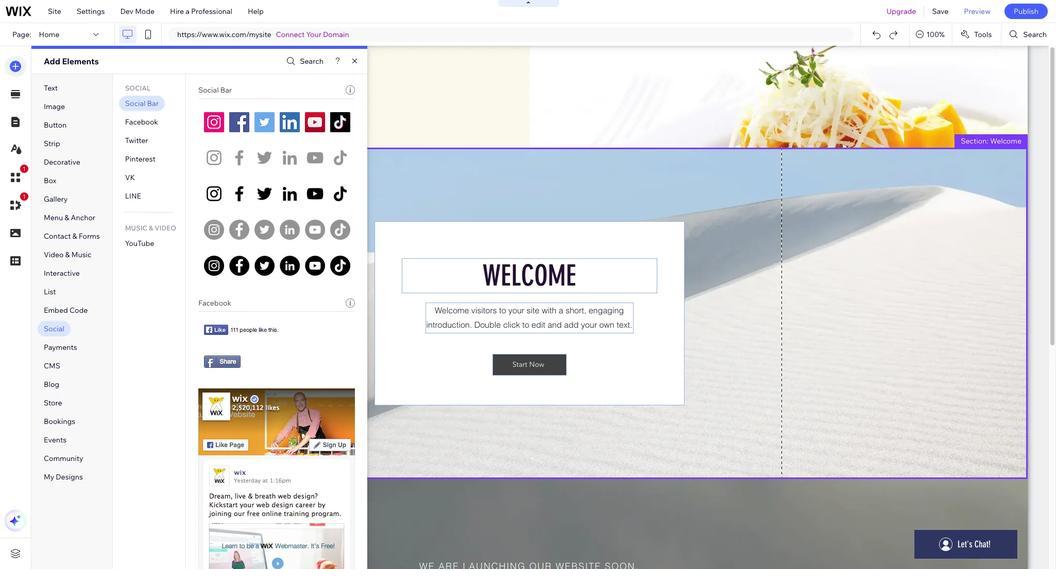 Task type: locate. For each thing, give the bounding box(es) containing it.
1 horizontal spatial search button
[[1002, 23, 1056, 46]]

elements
[[62, 56, 99, 66]]

social
[[125, 84, 151, 92], [198, 86, 219, 95], [125, 99, 146, 108], [44, 325, 64, 334]]

image
[[44, 102, 65, 111]]

0 horizontal spatial bar
[[147, 99, 159, 108]]

bar
[[220, 86, 232, 95], [147, 99, 159, 108]]

0 vertical spatial facebook
[[125, 118, 158, 127]]

& up "youtube"
[[149, 224, 153, 232]]

mode
[[135, 7, 155, 16]]

1 for 1st 1 button from the bottom
[[23, 194, 26, 200]]

list
[[44, 288, 56, 297]]

code
[[70, 306, 88, 315]]

1 horizontal spatial music
[[125, 224, 147, 232]]

events
[[44, 436, 67, 445]]

music up "youtube"
[[125, 224, 147, 232]]

& for menu
[[65, 213, 69, 223]]

hire
[[170, 7, 184, 16]]

1 button left box
[[5, 165, 28, 189]]

preview
[[964, 7, 991, 16]]

1 horizontal spatial search
[[1024, 30, 1047, 39]]

1 button
[[5, 165, 28, 189], [5, 193, 28, 216]]

& left forms at the left top of the page
[[72, 232, 77, 241]]

youtube
[[125, 239, 154, 248]]

search down publish 'button'
[[1024, 30, 1047, 39]]

twitter
[[125, 136, 148, 145]]

&
[[65, 213, 69, 223], [149, 224, 153, 232], [72, 232, 77, 241], [65, 250, 70, 260]]

connect
[[276, 30, 305, 39]]

1 vertical spatial 1
[[23, 194, 26, 200]]

home
[[39, 30, 59, 39]]

1 1 button from the top
[[5, 165, 28, 189]]

store
[[44, 399, 62, 408]]

facebook
[[125, 118, 158, 127], [198, 299, 231, 308]]

2 1 from the top
[[23, 194, 26, 200]]

embed
[[44, 306, 68, 315]]

1
[[23, 166, 26, 172], [23, 194, 26, 200]]

https://www.wix.com/mysite connect your domain
[[177, 30, 349, 39]]

& for video
[[65, 250, 70, 260]]

1 button left menu at the left of the page
[[5, 193, 28, 216]]

search button down the your
[[284, 54, 324, 69]]

my designs
[[44, 473, 83, 482]]

1 vertical spatial 1 button
[[5, 193, 28, 216]]

0 vertical spatial search
[[1024, 30, 1047, 39]]

1 vertical spatial music
[[72, 250, 92, 260]]

0 horizontal spatial video
[[44, 250, 64, 260]]

quick edit
[[58, 161, 93, 170]]

1 vertical spatial facebook
[[198, 299, 231, 308]]

publish
[[1014, 7, 1039, 16]]

0 vertical spatial 1 button
[[5, 165, 28, 189]]

cms
[[44, 362, 60, 371]]

1 for 2nd 1 button from the bottom
[[23, 166, 26, 172]]

& for music
[[149, 224, 153, 232]]

100% button
[[910, 23, 952, 46]]

pinterest
[[125, 155, 156, 164]]

video
[[155, 224, 176, 232], [44, 250, 64, 260]]

0 vertical spatial bar
[[220, 86, 232, 95]]

dev
[[120, 7, 133, 16]]

contact & forms
[[44, 232, 100, 241]]

menu & anchor
[[44, 213, 95, 223]]

1 horizontal spatial facebook
[[198, 299, 231, 308]]

search
[[1024, 30, 1047, 39], [300, 57, 324, 66]]

search button down publish 'button'
[[1002, 23, 1056, 46]]

strip
[[44, 139, 60, 148]]

1 left decorative
[[23, 166, 26, 172]]

box
[[44, 176, 56, 186]]

dev mode
[[120, 7, 155, 16]]

1 left gallery
[[23, 194, 26, 200]]

1 vertical spatial search
[[300, 57, 324, 66]]

publish button
[[1005, 4, 1048, 19]]

social bar
[[198, 86, 232, 95], [125, 99, 159, 108]]

1 horizontal spatial bar
[[220, 86, 232, 95]]

line
[[125, 192, 141, 201]]

music
[[125, 224, 147, 232], [72, 250, 92, 260]]

0 vertical spatial music
[[125, 224, 147, 232]]

0 vertical spatial search button
[[1002, 23, 1056, 46]]

vk
[[125, 173, 135, 182]]

payments
[[44, 343, 77, 353]]

search down the your
[[300, 57, 324, 66]]

1 horizontal spatial social bar
[[198, 86, 232, 95]]

0 horizontal spatial social bar
[[125, 99, 159, 108]]

0 vertical spatial video
[[155, 224, 176, 232]]

0 horizontal spatial facebook
[[125, 118, 158, 127]]

1 1 from the top
[[23, 166, 26, 172]]

upgrade
[[887, 7, 917, 16]]

1 vertical spatial video
[[44, 250, 64, 260]]

0 horizontal spatial music
[[72, 250, 92, 260]]

& down contact & forms
[[65, 250, 70, 260]]

music down forms at the left top of the page
[[72, 250, 92, 260]]

0 vertical spatial social bar
[[198, 86, 232, 95]]

section: welcome
[[961, 136, 1022, 146]]

0 horizontal spatial search button
[[284, 54, 324, 69]]

blog
[[44, 380, 59, 390]]

search button
[[1002, 23, 1056, 46], [284, 54, 324, 69]]

https://www.wix.com/mysite
[[177, 30, 271, 39]]

& right menu at the left of the page
[[65, 213, 69, 223]]

0 vertical spatial 1
[[23, 166, 26, 172]]

save
[[933, 7, 949, 16]]

menu
[[44, 213, 63, 223]]



Task type: vqa. For each thing, say whether or not it's contained in the screenshot.
Code
yes



Task type: describe. For each thing, give the bounding box(es) containing it.
professional
[[191, 7, 232, 16]]

text
[[44, 83, 58, 93]]

decorative
[[44, 158, 80, 167]]

add elements
[[44, 56, 99, 66]]

1 vertical spatial social bar
[[125, 99, 159, 108]]

forms
[[79, 232, 100, 241]]

0 horizontal spatial search
[[300, 57, 324, 66]]

100%
[[927, 30, 945, 39]]

site
[[48, 7, 61, 16]]

add
[[44, 56, 60, 66]]

2 1 button from the top
[[5, 193, 28, 216]]

1 vertical spatial bar
[[147, 99, 159, 108]]

1 vertical spatial search button
[[284, 54, 324, 69]]

1 horizontal spatial video
[[155, 224, 176, 232]]

designs
[[56, 473, 83, 482]]

my
[[44, 473, 54, 482]]

music & video
[[125, 224, 176, 232]]

button
[[44, 121, 67, 130]]

gallery
[[44, 195, 68, 204]]

help
[[248, 7, 264, 16]]

tools
[[974, 30, 992, 39]]

contact
[[44, 232, 71, 241]]

video & music
[[44, 250, 92, 260]]

welcome
[[991, 136, 1022, 146]]

your
[[306, 30, 322, 39]]

bookings
[[44, 417, 75, 427]]

embed code
[[44, 306, 88, 315]]

domain
[[323, 30, 349, 39]]

settings
[[77, 7, 105, 16]]

preview button
[[957, 0, 999, 23]]

tools button
[[953, 23, 1002, 46]]

section:
[[961, 136, 989, 146]]

hire a professional
[[170, 7, 232, 16]]

a
[[186, 7, 190, 16]]

& for contact
[[72, 232, 77, 241]]

interactive
[[44, 269, 80, 278]]

anchor
[[71, 213, 95, 223]]

edit
[[80, 161, 93, 170]]

save button
[[925, 0, 957, 23]]

community
[[44, 455, 83, 464]]

quick
[[58, 161, 78, 170]]



